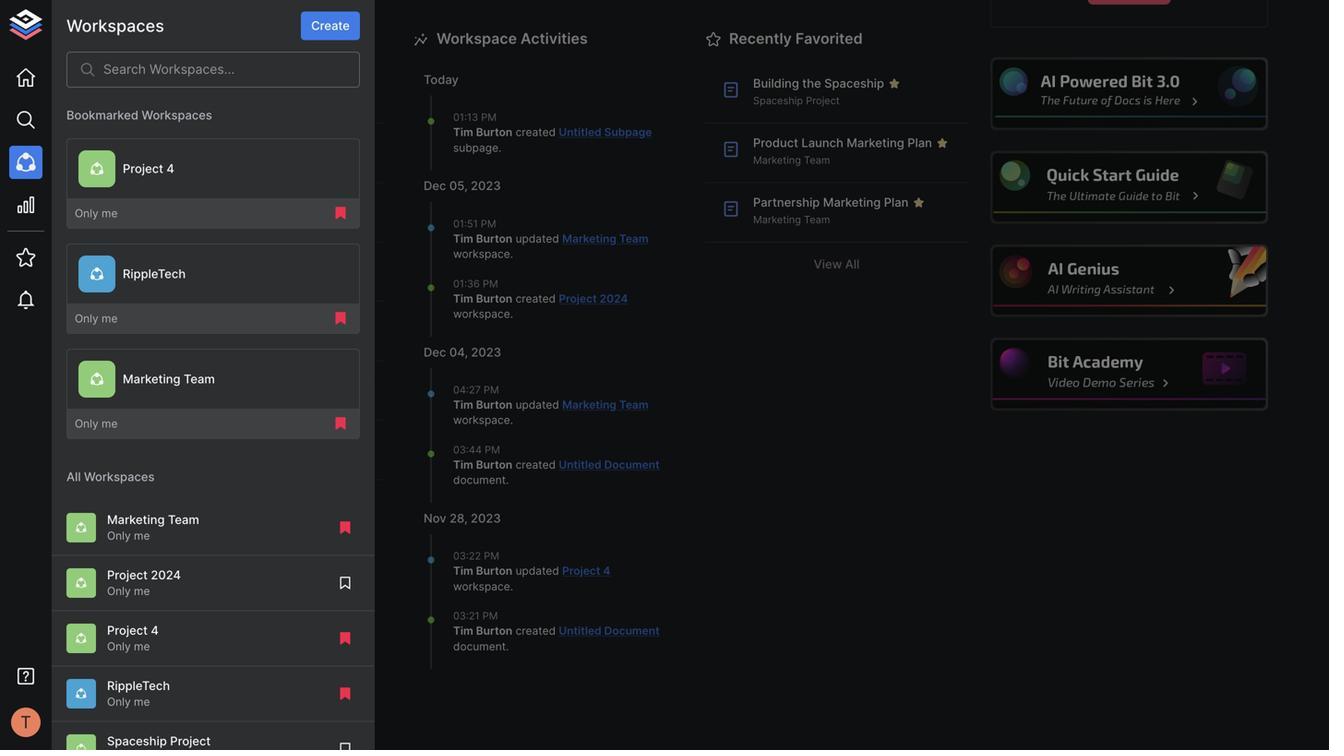 Task type: vqa. For each thing, say whether or not it's contained in the screenshot.
Burton inside the 01:13 PM Tim Burton created Untitled Subpage subpage .
yes



Task type: locate. For each thing, give the bounding box(es) containing it.
document inside 03:21 pm tim burton created untitled document document .
[[453, 640, 506, 654]]

2 vertical spatial only me
[[75, 417, 118, 431]]

0 vertical spatial updated
[[516, 232, 559, 245]]

pm inside 01:51 pm tim burton updated marketing team workspace .
[[481, 218, 497, 230]]

view
[[814, 257, 843, 271]]

building the spaceship down the product launch marketing plan marketing team
[[168, 195, 299, 210]]

bookmark image inside spaceship project link
[[337, 741, 354, 751]]

0 vertical spatial 2023
[[471, 179, 501, 193]]

pm right the 01:13
[[481, 111, 497, 123]]

7 burton from the top
[[476, 625, 513, 638]]

pm inside 03:21 pm tim burton created untitled document document .
[[483, 611, 498, 623]]

the down recently favorited
[[803, 76, 822, 90]]

marketing team link up project 2024 link
[[563, 232, 649, 245]]

burton down 03:44
[[476, 458, 513, 472]]

0 horizontal spatial product
[[168, 136, 213, 150]]

01:13 pm tim burton created untitled subpage subpage .
[[453, 111, 652, 155]]

remove bookmark image
[[332, 310, 349, 327], [332, 416, 349, 432]]

0 vertical spatial building
[[754, 76, 800, 90]]

updated
[[516, 232, 559, 245], [516, 398, 559, 412], [516, 565, 559, 578]]

0 vertical spatial document
[[453, 474, 506, 487]]

tim down 03:22 on the bottom of page
[[453, 565, 474, 578]]

burton down 04:27 at the bottom left of the page
[[476, 398, 513, 412]]

2 vertical spatial 2023
[[471, 512, 501, 526]]

0 horizontal spatial building the spaceship
[[168, 195, 299, 210]]

. inside 01:13 pm tim burton created untitled subpage subpage .
[[499, 141, 502, 155]]

remove bookmark image for rippletech
[[332, 310, 349, 327]]

burton inside 03:44 pm tim burton created untitled document document .
[[476, 458, 513, 472]]

3 workspace from the top
[[453, 414, 510, 427]]

project 4 link
[[563, 565, 611, 578]]

spaceship project down rippletech only me
[[107, 735, 211, 749]]

1 horizontal spatial 4
[[167, 162, 174, 176]]

tim
[[453, 126, 474, 139], [453, 232, 474, 245], [453, 292, 474, 305], [453, 398, 474, 412], [453, 458, 474, 472], [453, 565, 474, 578], [453, 625, 474, 638]]

project inside 03:22 pm tim burton updated project 4 workspace .
[[563, 565, 601, 578]]

1 vertical spatial rippletech
[[168, 333, 220, 345]]

tim down 04:27 at the bottom left of the page
[[453, 398, 474, 412]]

pm inside 01:13 pm tim burton created untitled subpage subpage .
[[481, 111, 497, 123]]

team inside marketing team only me
[[168, 513, 199, 527]]

team inside the product launch marketing plan marketing team
[[219, 154, 245, 166]]

1 updated from the top
[[516, 232, 559, 245]]

team inside 01:51 pm tim burton updated marketing team workspace .
[[620, 232, 649, 245]]

4 workspace from the top
[[453, 580, 510, 594]]

1 document from the top
[[453, 474, 506, 487]]

1 vertical spatial subpage
[[217, 255, 268, 269]]

burton for 03:22 pm tim burton updated project 4 workspace .
[[476, 565, 513, 578]]

3 updated from the top
[[516, 565, 559, 578]]

4 up 03:21 pm tim burton created untitled document document . at the bottom left of the page
[[603, 565, 611, 578]]

launch
[[216, 136, 258, 150], [802, 136, 844, 150]]

1 horizontal spatial building the spaceship
[[754, 76, 885, 90]]

4 created from the top
[[516, 625, 556, 638]]

burton inside 03:22 pm tim burton updated project 4 workspace .
[[476, 565, 513, 578]]

only inside project 2024 only me
[[107, 585, 131, 598]]

1 vertical spatial bookmark image
[[337, 741, 354, 751]]

workspace for 03:21 pm tim burton created untitled document document .
[[453, 580, 510, 594]]

2 burton from the top
[[476, 232, 513, 245]]

2023 right 28,
[[471, 512, 501, 526]]

project 4 only me
[[107, 624, 159, 654]]

4 inside project 4 only me
[[151, 624, 159, 638]]

spaceship project down recently favorited
[[754, 95, 840, 107]]

rippletech only me
[[107, 679, 170, 709]]

.
[[499, 141, 502, 155], [510, 248, 513, 261], [510, 308, 513, 321], [510, 414, 513, 427], [506, 474, 509, 487], [510, 580, 513, 594], [506, 640, 509, 654]]

burton inside 01:51 pm tim burton updated marketing team workspace .
[[476, 232, 513, 245]]

0 horizontal spatial launch
[[216, 136, 258, 150]]

building down "recently"
[[754, 76, 800, 90]]

burton down 03:21
[[476, 625, 513, 638]]

workspaces up the bookmarked
[[66, 16, 164, 36]]

burton down 03:22 on the bottom of page
[[476, 565, 513, 578]]

marketing team link up 03:44 pm tim burton created untitled document document .
[[563, 398, 649, 412]]

04:27 pm tim burton updated marketing team workspace .
[[453, 384, 649, 427]]

1 only me from the top
[[75, 207, 118, 220]]

0 vertical spatial 4
[[167, 162, 174, 176]]

marketing down all workspaces
[[107, 513, 165, 527]]

1 created from the top
[[516, 126, 556, 139]]

pm inside 03:44 pm tim burton created untitled document document .
[[485, 444, 500, 456]]

6 burton from the top
[[476, 565, 513, 578]]

tim inside 01:36 pm tim burton created project 2024 workspace .
[[453, 292, 474, 305]]

tim inside 01:13 pm tim burton created untitled subpage subpage .
[[453, 126, 474, 139]]

2 vertical spatial updated
[[516, 565, 559, 578]]

spaceship project inside spaceship project link
[[107, 735, 211, 749]]

0 vertical spatial remove bookmark image
[[332, 310, 349, 327]]

pm inside 01:36 pm tim burton created project 2024 workspace .
[[483, 278, 498, 290]]

tim inside 01:51 pm tim burton updated marketing team workspace .
[[453, 232, 474, 245]]

2 document from the top
[[453, 640, 506, 654]]

1 vertical spatial all
[[66, 470, 81, 485]]

1 remove bookmark image from the top
[[332, 310, 349, 327]]

3 tim from the top
[[453, 292, 474, 305]]

1 vertical spatial spaceship project
[[107, 735, 211, 749]]

1 vertical spatial workspaces
[[142, 108, 212, 122]]

marketing team only me
[[107, 513, 199, 543]]

tim inside 04:27 pm tim burton updated marketing team workspace .
[[453, 398, 474, 412]]

created for 01:36 pm tim burton created project 2024 workspace .
[[516, 292, 556, 305]]

marketing team link
[[563, 232, 649, 245], [563, 398, 649, 412]]

1 workspace from the top
[[453, 248, 510, 261]]

burton down 01:36 at the left of page
[[476, 292, 513, 305]]

0 horizontal spatial subpage
[[217, 255, 268, 269]]

pm for 04:27 pm tim burton updated marketing team workspace .
[[484, 384, 499, 396]]

3 created from the top
[[516, 458, 556, 472]]

dec 04, 2023
[[424, 345, 502, 360]]

tim inside 03:21 pm tim burton created untitled document document .
[[453, 625, 474, 638]]

03:21 pm tim burton created untitled document document .
[[453, 611, 660, 654]]

1 horizontal spatial launch
[[802, 136, 844, 150]]

launch down job description template link
[[216, 136, 258, 150]]

spaceship left the >
[[168, 273, 218, 285]]

created inside 01:13 pm tim burton created untitled subpage subpage .
[[516, 126, 556, 139]]

1 vertical spatial 2024
[[151, 568, 181, 583]]

2023 right 05, at the left top of page
[[471, 179, 501, 193]]

bookmarked
[[66, 108, 139, 122]]

1 horizontal spatial the
[[803, 76, 822, 90]]

dec
[[424, 179, 446, 193], [424, 345, 446, 360]]

spaceship
[[825, 76, 885, 90], [754, 95, 803, 107], [239, 195, 299, 210], [168, 273, 218, 285], [107, 735, 167, 749]]

workspace
[[453, 248, 510, 261], [453, 308, 510, 321], [453, 414, 510, 427], [453, 580, 510, 594]]

workspace up 03:44
[[453, 414, 510, 427]]

. for 03:44 pm tim burton created untitled document document .
[[506, 474, 509, 487]]

. inside 01:51 pm tim burton updated marketing team workspace .
[[510, 248, 513, 261]]

dec left 04, in the left top of the page
[[424, 345, 446, 360]]

1 vertical spatial document
[[453, 640, 506, 654]]

pm right 03:22 on the bottom of page
[[484, 551, 500, 563]]

rippletech link
[[120, 302, 383, 362]]

workspace up 03:21
[[453, 580, 510, 594]]

marketing down product launch marketing plan
[[824, 195, 881, 210]]

0 vertical spatial marketing team
[[754, 154, 831, 166]]

1 dec from the top
[[424, 179, 446, 193]]

0 vertical spatial dec
[[424, 179, 446, 193]]

📄
[[267, 273, 278, 285]]

burton up 'subpage'
[[476, 126, 513, 139]]

plan inside the product launch marketing plan marketing team
[[323, 136, 347, 150]]

2 remove bookmark image from the top
[[332, 416, 349, 432]]

spaceship inside the untitled subpage spaceship project > 📄 untitled document
[[168, 273, 218, 285]]

me inside project 2024 only me
[[134, 585, 150, 598]]

subpage inside 01:13 pm tim burton created untitled subpage subpage .
[[605, 126, 652, 139]]

tim down 01:36 at the left of page
[[453, 292, 474, 305]]

1 marketing team link from the top
[[563, 232, 649, 245]]

favorited
[[796, 30, 863, 48]]

marketing up 03:44 pm tim burton created untitled document document .
[[563, 398, 617, 412]]

1 vertical spatial building
[[168, 195, 214, 210]]

untitled document link
[[120, 421, 383, 481], [559, 458, 660, 472], [559, 625, 660, 638]]

. for 01:51 pm tim burton updated marketing team workspace .
[[510, 248, 513, 261]]

subpage
[[605, 126, 652, 139], [217, 255, 268, 269]]

2 tim from the top
[[453, 232, 474, 245]]

building
[[754, 76, 800, 90], [168, 195, 214, 210]]

workspace up 01:36 at the left of page
[[453, 248, 510, 261]]

workspace inside 03:22 pm tim burton updated project 4 workspace .
[[453, 580, 510, 594]]

partnership marketing plan
[[754, 195, 909, 210]]

recent documents
[[144, 30, 280, 48]]

2 vertical spatial workspaces
[[84, 470, 155, 485]]

plan for product launch marketing plan
[[908, 136, 933, 150]]

. inside 04:27 pm tim burton updated marketing team workspace .
[[510, 414, 513, 427]]

product launch marketing plan marketing team
[[168, 136, 347, 166]]

created left project 2024 link
[[516, 292, 556, 305]]

dec for dec 04, 2023
[[424, 345, 446, 360]]

1 vertical spatial remove bookmark image
[[332, 416, 349, 432]]

t
[[20, 713, 31, 733]]

document
[[321, 273, 371, 285], [217, 433, 276, 448], [605, 458, 660, 472], [605, 625, 660, 638]]

pm right 01:51
[[481, 218, 497, 230]]

burton for 01:36 pm tim burton created project 2024 workspace .
[[476, 292, 513, 305]]

1 horizontal spatial 2024
[[600, 292, 628, 305]]

2 updated from the top
[[516, 398, 559, 412]]

tim for 01:13 pm tim burton created untitled subpage subpage .
[[453, 126, 474, 139]]

document inside the untitled subpage spaceship project > 📄 untitled document
[[321, 273, 371, 285]]

marketing team link for document
[[563, 398, 649, 412]]

6 tim from the top
[[453, 565, 474, 578]]

document inside 03:21 pm tim burton created untitled document document .
[[605, 625, 660, 638]]

01:36
[[453, 278, 480, 290]]

me
[[102, 207, 118, 220], [102, 312, 118, 325], [102, 417, 118, 431], [134, 530, 150, 543], [134, 585, 150, 598], [134, 641, 150, 654], [134, 696, 150, 709]]

01:51 pm tim burton updated marketing team workspace .
[[453, 218, 649, 261]]

burton inside 01:36 pm tim burton created project 2024 workspace .
[[476, 292, 513, 305]]

1 tim from the top
[[453, 126, 474, 139]]

2 marketing team link from the top
[[563, 398, 649, 412]]

1 horizontal spatial building
[[754, 76, 800, 90]]

marketing
[[262, 136, 319, 150], [847, 136, 905, 150], [168, 154, 216, 166], [754, 154, 802, 166], [824, 195, 881, 210], [754, 214, 802, 226], [563, 232, 617, 245], [123, 372, 181, 387], [563, 398, 617, 412], [107, 513, 165, 527]]

2 created from the top
[[516, 292, 556, 305]]

pm inside 03:22 pm tim burton updated project 4 workspace .
[[484, 551, 500, 563]]

product inside the product launch marketing plan marketing team
[[168, 136, 213, 150]]

activities
[[521, 30, 588, 48]]

marketing team down partnership
[[754, 214, 831, 226]]

burton inside 01:13 pm tim burton created untitled subpage subpage .
[[476, 126, 513, 139]]

0 vertical spatial all
[[846, 257, 860, 271]]

spaceship down the product launch marketing plan marketing team
[[239, 195, 299, 210]]

only me
[[75, 207, 118, 220], [75, 312, 118, 325], [75, 417, 118, 431]]

pm for 03:22 pm tim burton updated project 4 workspace .
[[484, 551, 500, 563]]

building the spaceship down favorited
[[754, 76, 885, 90]]

pm right 03:44
[[485, 444, 500, 456]]

1 product from the left
[[168, 136, 213, 150]]

document
[[453, 474, 506, 487], [453, 640, 506, 654]]

tim for 04:27 pm tim burton updated marketing team workspace .
[[453, 398, 474, 412]]

2024
[[600, 292, 628, 305], [151, 568, 181, 583]]

updated up 03:44 pm tim burton created untitled document document .
[[516, 398, 559, 412]]

pm right 03:21
[[483, 611, 498, 623]]

team
[[219, 154, 245, 166], [804, 154, 831, 166], [804, 214, 831, 226], [620, 232, 649, 245], [184, 372, 215, 387], [620, 398, 649, 412], [168, 513, 199, 527]]

pm right 04:27 at the bottom left of the page
[[484, 384, 499, 396]]

0 horizontal spatial 2024
[[151, 568, 181, 583]]

me inside project 4 only me
[[134, 641, 150, 654]]

the inside "link"
[[217, 195, 236, 210]]

building inside building the spaceship "link"
[[168, 195, 214, 210]]

tim for 03:22 pm tim burton updated project 4 workspace .
[[453, 565, 474, 578]]

launch for product launch marketing plan marketing team
[[216, 136, 258, 150]]

0 horizontal spatial spaceship project
[[107, 735, 211, 749]]

document down 03:21
[[453, 640, 506, 654]]

4 down the bookmarked workspaces
[[167, 162, 174, 176]]

1 horizontal spatial spaceship project
[[754, 95, 840, 107]]

1 vertical spatial 4
[[603, 565, 611, 578]]

untitled document link down project 4 link
[[559, 625, 660, 638]]

4 burton from the top
[[476, 398, 513, 412]]

5 burton from the top
[[476, 458, 513, 472]]

. for 01:36 pm tim burton created project 2024 workspace .
[[510, 308, 513, 321]]

workspace inside 01:51 pm tim burton updated marketing team workspace .
[[453, 248, 510, 261]]

pm for 03:44 pm tim burton created untitled document document .
[[485, 444, 500, 456]]

tim inside 03:22 pm tim burton updated project 4 workspace .
[[453, 565, 474, 578]]

0 horizontal spatial the
[[217, 195, 236, 210]]

2023 for dec 05, 2023
[[471, 179, 501, 193]]

remove bookmark image for marketing team
[[332, 416, 349, 432]]

. inside 03:44 pm tim burton created untitled document document .
[[506, 474, 509, 487]]

2024 down 01:51 pm tim burton updated marketing team workspace .
[[600, 292, 628, 305]]

pm right 01:36 at the left of page
[[483, 278, 498, 290]]

launch inside the product launch marketing plan marketing team
[[216, 136, 258, 150]]

burton down 01:51
[[476, 232, 513, 245]]

marketing up partnership marketing plan
[[847, 136, 905, 150]]

0 horizontal spatial 4
[[151, 624, 159, 638]]

0 horizontal spatial building
[[168, 195, 214, 210]]

workspaces up marketing team only me
[[84, 470, 155, 485]]

created for 03:21 pm tim burton created untitled document document .
[[516, 625, 556, 638]]

marketing team for partnership
[[754, 214, 831, 226]]

document inside 03:44 pm tim burton created untitled document document .
[[605, 458, 660, 472]]

product up partnership
[[754, 136, 799, 150]]

created down 03:22 pm tim burton updated project 4 workspace .
[[516, 625, 556, 638]]

job description template link
[[120, 64, 383, 124]]

1 vertical spatial building the spaceship
[[168, 195, 299, 210]]

workspace inside 04:27 pm tim burton updated marketing team workspace .
[[453, 414, 510, 427]]

recently favorited
[[730, 30, 863, 48]]

tim down the 01:13
[[453, 126, 474, 139]]

untitled inside 03:21 pm tim burton created untitled document document .
[[559, 625, 602, 638]]

updated for 01:36 pm tim burton created project 2024 workspace .
[[516, 232, 559, 245]]

subpage inside the untitled subpage spaceship project > 📄 untitled document
[[217, 255, 268, 269]]

help image
[[991, 57, 1269, 131], [991, 151, 1269, 224], [991, 245, 1269, 318], [991, 338, 1269, 411]]

project inside the untitled subpage spaceship project > 📄 untitled document
[[221, 273, 255, 285]]

marketing inside marketing team only me
[[107, 513, 165, 527]]

4 down project 2024 only me
[[151, 624, 159, 638]]

dec left 05, at the left top of page
[[424, 179, 446, 193]]

2 horizontal spatial 4
[[603, 565, 611, 578]]

building down project 4 at the left
[[168, 195, 214, 210]]

0 vertical spatial rippletech
[[123, 267, 186, 281]]

1 burton from the top
[[476, 126, 513, 139]]

create button
[[301, 12, 360, 40]]

remove bookmark image for marketing team
[[337, 520, 354, 536]]

only inside project 4 only me
[[107, 641, 131, 654]]

2023
[[471, 179, 501, 193], [471, 345, 502, 360], [471, 512, 501, 526]]

1 horizontal spatial all
[[846, 257, 860, 271]]

2023 for nov 28, 2023
[[471, 512, 501, 526]]

01:13
[[453, 111, 478, 123]]

1 vertical spatial 2023
[[471, 345, 502, 360]]

updated inside 03:22 pm tim burton updated project 4 workspace .
[[516, 565, 559, 578]]

pm inside 04:27 pm tim burton updated marketing team workspace .
[[484, 384, 499, 396]]

marketing team left acme
[[123, 372, 215, 387]]

3 only me from the top
[[75, 417, 118, 431]]

document down 03:44
[[453, 474, 506, 487]]

product
[[168, 136, 213, 150], [754, 136, 799, 150]]

0 vertical spatial 2024
[[600, 292, 628, 305]]

2023 right 04, in the left top of the page
[[471, 345, 502, 360]]

0 horizontal spatial all
[[66, 470, 81, 485]]

project inside project 4 only me
[[107, 624, 148, 638]]

marketing team
[[754, 154, 831, 166], [754, 214, 831, 226], [123, 372, 215, 387]]

. inside 03:22 pm tim burton updated project 4 workspace .
[[510, 580, 513, 594]]

spaceship inside "link"
[[239, 195, 299, 210]]

burton for 01:51 pm tim burton updated marketing team workspace .
[[476, 232, 513, 245]]

only me for project
[[75, 207, 118, 220]]

2 workspace from the top
[[453, 308, 510, 321]]

workspaces down job
[[142, 108, 212, 122]]

03:21
[[453, 611, 480, 623]]

only
[[75, 207, 99, 220], [75, 312, 99, 325], [75, 417, 99, 431], [107, 530, 131, 543], [107, 585, 131, 598], [107, 641, 131, 654], [107, 696, 131, 709]]

product for product launch marketing plan
[[754, 136, 799, 150]]

workspace for 01:36 pm tim burton created project 2024 workspace .
[[453, 248, 510, 261]]

0 vertical spatial only me
[[75, 207, 118, 220]]

job description template
[[168, 76, 315, 90]]

marketing up project 2024 link
[[563, 232, 617, 245]]

tim down 01:51
[[453, 232, 474, 245]]

created inside 03:44 pm tim burton created untitled document document .
[[516, 458, 556, 472]]

2 dec from the top
[[424, 345, 446, 360]]

. inside 01:36 pm tim burton created project 2024 workspace .
[[510, 308, 513, 321]]

untitled document link for project 4
[[559, 625, 660, 638]]

workspaces
[[66, 16, 164, 36], [142, 108, 212, 122], [84, 470, 155, 485]]

burton
[[476, 126, 513, 139], [476, 232, 513, 245], [476, 292, 513, 305], [476, 398, 513, 412], [476, 458, 513, 472], [476, 565, 513, 578], [476, 625, 513, 638]]

4 tim from the top
[[453, 398, 474, 412]]

2 launch from the left
[[802, 136, 844, 150]]

burton inside 04:27 pm tim burton updated marketing team workspace .
[[476, 398, 513, 412]]

0 vertical spatial marketing team link
[[563, 232, 649, 245]]

updated left project 4 link
[[516, 565, 559, 578]]

1 bookmark image from the top
[[337, 575, 354, 592]]

all workspaces
[[66, 470, 155, 485]]

team inside 04:27 pm tim burton updated marketing team workspace .
[[620, 398, 649, 412]]

t button
[[6, 703, 46, 743]]

pm
[[481, 111, 497, 123], [481, 218, 497, 230], [483, 278, 498, 290], [484, 384, 499, 396], [485, 444, 500, 456], [484, 551, 500, 563], [483, 611, 498, 623]]

updated up 01:36 pm tim burton created project 2024 workspace .
[[516, 232, 559, 245]]

spaceship project
[[754, 95, 840, 107], [107, 735, 211, 749]]

. for 03:22 pm tim burton updated project 4 workspace .
[[510, 580, 513, 594]]

3 burton from the top
[[476, 292, 513, 305]]

plan
[[323, 136, 347, 150], [908, 136, 933, 150], [884, 195, 909, 210]]

1 vertical spatial updated
[[516, 398, 559, 412]]

7 tim from the top
[[453, 625, 474, 638]]

burton inside 03:21 pm tim burton created untitled document document .
[[476, 625, 513, 638]]

created inside 01:36 pm tim burton created project 2024 workspace .
[[516, 292, 556, 305]]

marketing team up partnership
[[754, 154, 831, 166]]

4 help image from the top
[[991, 338, 1269, 411]]

1 vertical spatial the
[[217, 195, 236, 210]]

launch for product launch marketing plan
[[802, 136, 844, 150]]

1 horizontal spatial subpage
[[605, 126, 652, 139]]

created down 04:27 pm tim burton updated marketing team workspace .
[[516, 458, 556, 472]]

workspace down 01:36 at the left of page
[[453, 308, 510, 321]]

rippletech
[[123, 267, 186, 281], [168, 333, 220, 345], [107, 679, 170, 693]]

spaceship down favorited
[[825, 76, 885, 90]]

tim down 03:44
[[453, 458, 474, 472]]

2 bookmark image from the top
[[337, 741, 354, 751]]

2024 down marketing team only me
[[151, 568, 181, 583]]

created
[[516, 126, 556, 139], [516, 292, 556, 305], [516, 458, 556, 472], [516, 625, 556, 638]]

created left untitled subpage link
[[516, 126, 556, 139]]

updated inside 01:51 pm tim burton updated marketing team workspace .
[[516, 232, 559, 245]]

2 product from the left
[[754, 136, 799, 150]]

2 vertical spatial 4
[[151, 624, 159, 638]]

03:22
[[453, 551, 481, 563]]

0 vertical spatial subpage
[[605, 126, 652, 139]]

burton for 03:44 pm tim burton created untitled document document .
[[476, 458, 513, 472]]

0 vertical spatial building the spaceship
[[754, 76, 885, 90]]

untitled document link down 04:27 pm tim burton updated marketing team workspace .
[[559, 458, 660, 472]]

1 vertical spatial dec
[[424, 345, 446, 360]]

the down the product launch marketing plan marketing team
[[217, 195, 236, 210]]

1 vertical spatial only me
[[75, 312, 118, 325]]

5 tim from the top
[[453, 458, 474, 472]]

0 vertical spatial spaceship project
[[754, 95, 840, 107]]

4
[[167, 162, 174, 176], [603, 565, 611, 578], [151, 624, 159, 638]]

1 vertical spatial marketing team
[[754, 214, 831, 226]]

1 horizontal spatial product
[[754, 136, 799, 150]]

project 2024 link
[[559, 292, 628, 305]]

created inside 03:21 pm tim burton created untitled document document .
[[516, 625, 556, 638]]

bookmarked workspaces
[[66, 108, 212, 122]]

updated inside 04:27 pm tim burton updated marketing team workspace .
[[516, 398, 559, 412]]

bookmark image
[[337, 575, 354, 592], [337, 741, 354, 751]]

product up project 4 at the left
[[168, 136, 213, 150]]

document inside 03:44 pm tim burton created untitled document document .
[[453, 474, 506, 487]]

0 vertical spatial bookmark image
[[337, 575, 354, 592]]

tim down 03:21
[[453, 625, 474, 638]]

all
[[846, 257, 860, 271], [66, 470, 81, 485]]

tim inside 03:44 pm tim burton created untitled document document .
[[453, 458, 474, 472]]

me inside marketing team only me
[[134, 530, 150, 543]]

launch up partnership marketing plan
[[802, 136, 844, 150]]

remove bookmark image for project 4
[[337, 631, 354, 647]]

remove bookmark image
[[332, 205, 349, 222], [337, 520, 354, 536], [337, 631, 354, 647], [337, 686, 354, 703]]

1 launch from the left
[[216, 136, 258, 150]]

the
[[803, 76, 822, 90], [217, 195, 236, 210]]

building the spaceship
[[754, 76, 885, 90], [168, 195, 299, 210]]

. inside 03:21 pm tim burton created untitled document document .
[[506, 640, 509, 654]]

only inside marketing team only me
[[107, 530, 131, 543]]

1 vertical spatial marketing team link
[[563, 398, 649, 412]]



Task type: describe. For each thing, give the bounding box(es) containing it.
2 vertical spatial rippletech
[[107, 679, 170, 693]]

marketing team for product
[[754, 154, 831, 166]]

all inside button
[[846, 257, 860, 271]]

spaceship down "recently"
[[754, 95, 803, 107]]

burton for 03:21 pm tim burton created untitled document document .
[[476, 625, 513, 638]]

pm for 03:21 pm tim burton created untitled document document .
[[483, 611, 498, 623]]

untitled inside 01:13 pm tim burton created untitled subpage subpage .
[[559, 126, 602, 139]]

2023 for dec 04, 2023
[[471, 345, 502, 360]]

2 vertical spatial marketing team
[[123, 372, 215, 387]]

building the spaceship link
[[120, 183, 383, 243]]

marketing up partnership
[[754, 154, 802, 166]]

spaceship project link
[[52, 723, 375, 751]]

untitled document link for marketing team
[[559, 458, 660, 472]]

dec 05, 2023
[[424, 179, 501, 193]]

project 4
[[123, 162, 174, 176]]

nov 28, 2023
[[424, 512, 501, 526]]

me inside rippletech only me
[[134, 696, 150, 709]]

product launch marketing plan
[[754, 136, 933, 150]]

marketing down partnership
[[754, 214, 802, 226]]

0 vertical spatial the
[[803, 76, 822, 90]]

workspaces for bookmarked workspaces
[[142, 108, 212, 122]]

burton for 04:27 pm tim burton updated marketing team workspace .
[[476, 398, 513, 412]]

plan for product launch marketing plan marketing team
[[323, 136, 347, 150]]

1 help image from the top
[[991, 57, 1269, 131]]

subpage
[[453, 141, 499, 155]]

template
[[262, 76, 315, 90]]

4 for project 4
[[167, 162, 174, 176]]

document for marketing
[[453, 474, 506, 487]]

untitled inside 03:44 pm tim burton created untitled document document .
[[559, 458, 602, 472]]

03:44 pm tim burton created untitled document document .
[[453, 444, 660, 487]]

2 help image from the top
[[991, 151, 1269, 224]]

3 help image from the top
[[991, 245, 1269, 318]]

tim for 01:36 pm tim burton created project 2024 workspace .
[[453, 292, 474, 305]]

created for 01:13 pm tim burton created untitled subpage subpage .
[[516, 126, 556, 139]]

03:44
[[453, 444, 482, 456]]

project inside 01:36 pm tim burton created project 2024 workspace .
[[559, 292, 597, 305]]

>
[[257, 273, 264, 285]]

marketing team link for 2024
[[563, 232, 649, 245]]

job
[[168, 76, 189, 90]]

workspaces for all workspaces
[[84, 470, 155, 485]]

. for 04:27 pm tim burton updated marketing team workspace .
[[510, 414, 513, 427]]

. for 03:21 pm tim burton created untitled document document .
[[506, 640, 509, 654]]

05,
[[450, 179, 468, 193]]

untitled document link down acme
[[120, 421, 383, 481]]

01:51
[[453, 218, 478, 230]]

view all
[[814, 257, 860, 271]]

04,
[[450, 345, 468, 360]]

workspace inside 01:36 pm tim burton created project 2024 workspace .
[[453, 308, 510, 321]]

pm for 01:51 pm tim burton updated marketing team workspace .
[[481, 218, 497, 230]]

recently
[[730, 30, 792, 48]]

workspace
[[437, 30, 517, 48]]

tim for 03:44 pm tim burton created untitled document document .
[[453, 458, 474, 472]]

workspace activities
[[437, 30, 588, 48]]

memo
[[168, 374, 204, 388]]

untitled document
[[168, 433, 276, 448]]

partnership
[[754, 195, 820, 210]]

document for project
[[453, 640, 506, 654]]

pm for 01:36 pm tim burton created project 2024 workspace .
[[483, 278, 498, 290]]

untitled subpage spaceship project > 📄 untitled document
[[168, 255, 371, 285]]

dec for dec 05, 2023
[[424, 179, 446, 193]]

memo for acme
[[168, 374, 261, 388]]

project 2024 only me
[[107, 568, 181, 598]]

04:27
[[453, 384, 481, 396]]

memo for acme link
[[120, 362, 383, 421]]

created for 03:44 pm tim burton created untitled document document .
[[516, 458, 556, 472]]

workspace for 03:44 pm tim burton created untitled document document .
[[453, 414, 510, 427]]

remove bookmark image for rippletech
[[337, 686, 354, 703]]

burton for 01:13 pm tim burton created untitled subpage subpage .
[[476, 126, 513, 139]]

building the spaceship inside "link"
[[168, 195, 299, 210]]

marketing down the bookmarked workspaces
[[168, 154, 216, 166]]

Search Workspaces... text field
[[103, 52, 360, 88]]

pm for 01:13 pm tim burton created untitled subpage subpage .
[[481, 111, 497, 123]]

marketing left for
[[123, 372, 181, 387]]

documents
[[198, 30, 280, 48]]

only inside rippletech only me
[[107, 696, 131, 709]]

description
[[193, 76, 258, 90]]

28,
[[450, 512, 468, 526]]

product for product launch marketing plan marketing team
[[168, 136, 213, 150]]

today
[[424, 72, 459, 87]]

only me for marketing
[[75, 417, 118, 431]]

nov
[[424, 512, 447, 526]]

create
[[311, 19, 350, 33]]

spaceship down rippletech only me
[[107, 735, 167, 749]]

acme
[[226, 374, 261, 388]]

updated for 03:21 pm tim burton created untitled document document .
[[516, 565, 559, 578]]

0 vertical spatial workspaces
[[66, 16, 164, 36]]

2024 inside 01:36 pm tim burton created project 2024 workspace .
[[600, 292, 628, 305]]

4 inside 03:22 pm tim burton updated project 4 workspace .
[[603, 565, 611, 578]]

untitled subpage link
[[559, 126, 652, 139]]

. for 01:13 pm tim burton created untitled subpage subpage .
[[499, 141, 502, 155]]

03:22 pm tim burton updated project 4 workspace .
[[453, 551, 611, 594]]

marketing inside 04:27 pm tim burton updated marketing team workspace .
[[563, 398, 617, 412]]

01:36 pm tim burton created project 2024 workspace .
[[453, 278, 628, 321]]

project inside project 2024 only me
[[107, 568, 148, 583]]

updated for 03:44 pm tim burton created untitled document document .
[[516, 398, 559, 412]]

view all button
[[706, 250, 969, 278]]

4 for project 4 only me
[[151, 624, 159, 638]]

recent
[[144, 30, 194, 48]]

tim for 03:21 pm tim burton created untitled document document .
[[453, 625, 474, 638]]

marketing inside 01:51 pm tim burton updated marketing team workspace .
[[563, 232, 617, 245]]

2024 inside project 2024 only me
[[151, 568, 181, 583]]

marketing down template
[[262, 136, 319, 150]]

2 only me from the top
[[75, 312, 118, 325]]

for
[[207, 374, 223, 388]]

tim for 01:51 pm tim burton updated marketing team workspace .
[[453, 232, 474, 245]]



